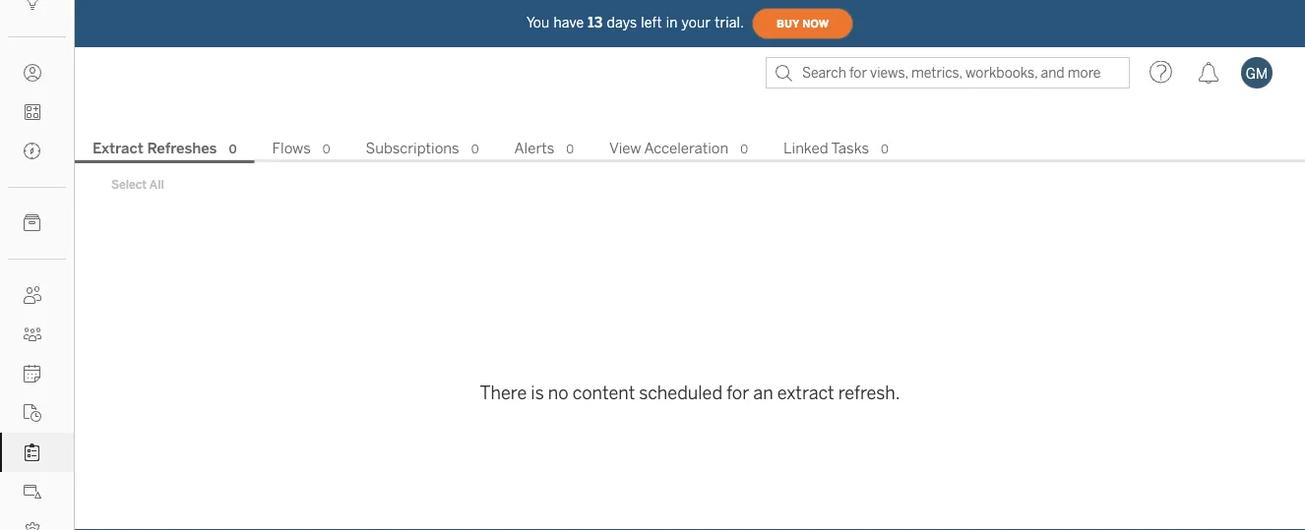 Task type: locate. For each thing, give the bounding box(es) containing it.
for
[[727, 383, 750, 404]]

an
[[754, 383, 774, 404]]

2 0 from the left
[[323, 142, 331, 157]]

acceleration
[[645, 140, 729, 158]]

alerts
[[515, 140, 555, 158]]

you have 13 days left in your trial.
[[527, 15, 745, 31]]

0 for extract refreshes
[[229, 142, 237, 157]]

0 right flows
[[323, 142, 331, 157]]

buy now
[[777, 17, 829, 30]]

collections image
[[24, 103, 41, 121]]

flows
[[272, 140, 311, 158]]

5 0 from the left
[[741, 142, 749, 157]]

4 0 from the left
[[567, 142, 574, 157]]

tasks
[[832, 140, 870, 158]]

0 right tasks
[[882, 142, 889, 157]]

days
[[607, 15, 638, 31]]

buy
[[777, 17, 800, 30]]

there
[[480, 383, 527, 404]]

0 right alerts
[[567, 142, 574, 157]]

0 left alerts
[[471, 142, 479, 157]]

3 0 from the left
[[471, 142, 479, 157]]

left
[[641, 15, 663, 31]]

navigation
[[75, 134, 1306, 163]]

select all
[[111, 177, 164, 191]]

personal space image
[[24, 64, 41, 82]]

13
[[588, 15, 603, 31]]

navigation containing extract refreshes
[[75, 134, 1306, 163]]

content
[[573, 383, 636, 404]]

view
[[610, 140, 642, 158]]

6 0 from the left
[[882, 142, 889, 157]]

1 0 from the left
[[229, 142, 237, 157]]

extract
[[778, 383, 835, 404]]

scheduled
[[640, 383, 723, 404]]

no
[[548, 383, 569, 404]]

0 right 'acceleration'
[[741, 142, 749, 157]]

schedules image
[[24, 365, 41, 383]]

0 right refreshes
[[229, 142, 237, 157]]

0
[[229, 142, 237, 157], [323, 142, 331, 157], [471, 142, 479, 157], [567, 142, 574, 157], [741, 142, 749, 157], [882, 142, 889, 157]]

linked
[[784, 140, 829, 158]]



Task type: describe. For each thing, give the bounding box(es) containing it.
have
[[554, 15, 584, 31]]

0 for flows
[[323, 142, 331, 157]]

jobs image
[[24, 405, 41, 423]]

tasks image
[[24, 444, 41, 462]]

trial.
[[715, 15, 745, 31]]

you
[[527, 15, 550, 31]]

there is no content scheduled for an extract refresh. main content
[[75, 98, 1306, 531]]

recommendations image
[[24, 0, 41, 10]]

Search for views, metrics, workbooks, and more text field
[[766, 57, 1131, 89]]

select all button
[[98, 172, 177, 196]]

extract
[[93, 140, 143, 158]]

settings image
[[24, 523, 41, 531]]

0 for linked tasks
[[882, 142, 889, 157]]

site status image
[[24, 484, 41, 501]]

select
[[111, 177, 147, 191]]

there is no content scheduled for an extract refresh.
[[480, 383, 901, 404]]

is
[[531, 383, 544, 404]]

refreshes
[[147, 140, 217, 158]]

refresh.
[[839, 383, 901, 404]]

buy now button
[[753, 8, 854, 39]]

0 for subscriptions
[[471, 142, 479, 157]]

explore image
[[24, 143, 41, 161]]

external assets image
[[24, 215, 41, 232]]

extract refreshes
[[93, 140, 217, 158]]

sub-spaces tab list
[[75, 138, 1306, 163]]

your
[[682, 15, 711, 31]]

subscriptions
[[366, 140, 460, 158]]

0 for alerts
[[567, 142, 574, 157]]

groups image
[[24, 326, 41, 344]]

in
[[666, 15, 678, 31]]

all
[[149, 177, 164, 191]]

users image
[[24, 287, 41, 304]]

linked tasks
[[784, 140, 870, 158]]

now
[[803, 17, 829, 30]]

view acceleration
[[610, 140, 729, 158]]

0 for view acceleration
[[741, 142, 749, 157]]



Task type: vqa. For each thing, say whether or not it's contained in the screenshot.
right (%
no



